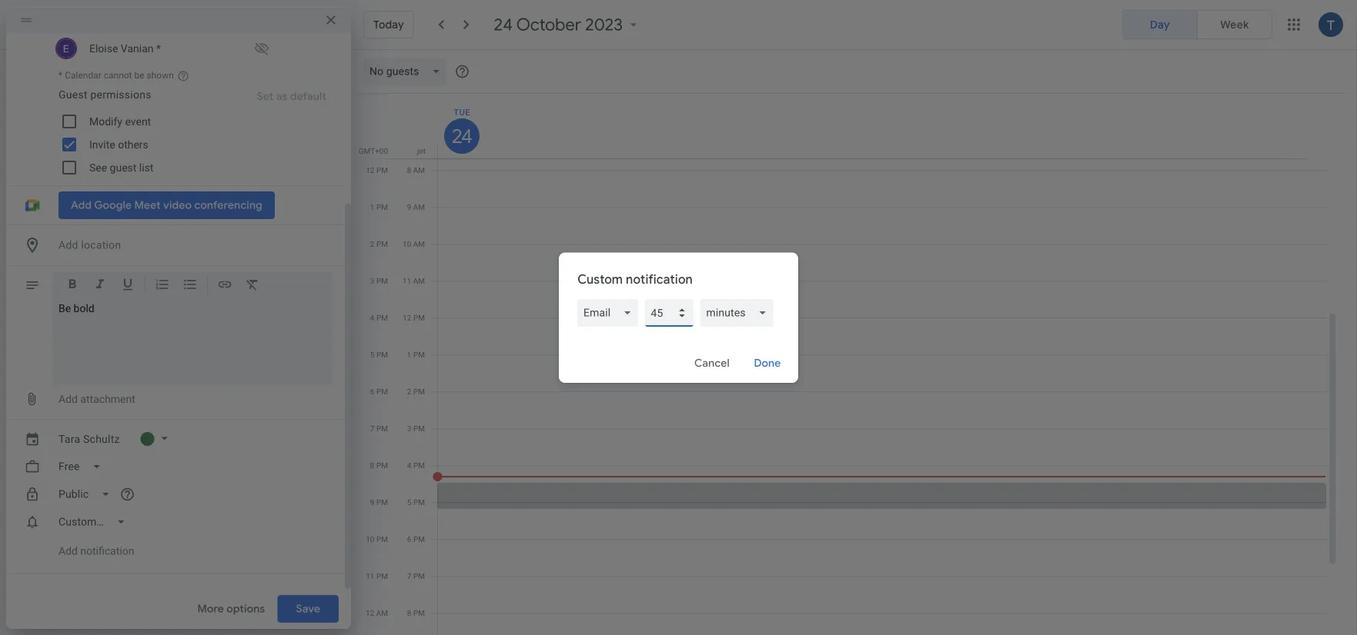 Task type: describe. For each thing, give the bounding box(es) containing it.
done button
[[743, 345, 792, 382]]

clark runnerman, optional tree item
[[52, 4, 333, 36]]

0 horizontal spatial 6 pm
[[370, 387, 388, 397]]

1 horizontal spatial 6
[[407, 535, 412, 544]]

others
[[118, 138, 148, 151]]

see
[[89, 161, 107, 174]]

1 horizontal spatial 3
[[407, 424, 412, 433]]

0 horizontal spatial 4
[[370, 313, 375, 323]]

8 am
[[407, 166, 425, 175]]

24 october 2023
[[494, 14, 623, 35]]

0 horizontal spatial 7
[[370, 424, 375, 433]]

11 pm
[[366, 572, 388, 581]]

0 horizontal spatial 5 pm
[[370, 350, 388, 360]]

calendar
[[65, 70, 101, 81]]

1 vertical spatial 5
[[407, 498, 412, 507]]

eloise
[[89, 42, 118, 55]]

guest
[[59, 88, 88, 101]]

tara
[[59, 433, 80, 446]]

cancel
[[694, 356, 730, 370]]

day
[[1150, 18, 1170, 31]]

1 vertical spatial 8 pm
[[407, 609, 425, 618]]

0 vertical spatial 12 pm
[[366, 166, 388, 175]]

12 am
[[366, 609, 388, 618]]

tara schultz
[[59, 433, 120, 446]]

jot
[[417, 146, 426, 156]]

11 am
[[403, 276, 425, 286]]

2 vertical spatial 12
[[366, 609, 374, 618]]

event
[[125, 115, 151, 128]]

am for 11 am
[[413, 276, 425, 286]]

guests invited to this event. tree
[[52, 0, 333, 61]]

see guest list
[[89, 161, 154, 174]]

october
[[517, 14, 582, 35]]

today
[[373, 18, 404, 31]]

invite
[[89, 138, 115, 151]]

eloise vanian tree item
[[52, 36, 333, 61]]

1 vertical spatial *
[[59, 70, 62, 81]]

am for 12 am
[[376, 609, 388, 618]]

2023
[[585, 14, 623, 35]]

0 vertical spatial 3 pm
[[370, 276, 388, 286]]

permissions
[[90, 88, 151, 101]]

0 vertical spatial 12
[[366, 166, 375, 175]]

0 vertical spatial 4 pm
[[370, 313, 388, 323]]

9 am
[[407, 203, 425, 212]]

1 vertical spatial 1
[[407, 350, 412, 360]]

1 horizontal spatial 1 pm
[[407, 350, 425, 360]]

custom notification
[[578, 272, 693, 287]]

done
[[754, 356, 781, 370]]

1 horizontal spatial 2
[[407, 387, 412, 397]]

numbered list image
[[155, 277, 170, 295]]

schultz
[[83, 433, 120, 446]]

1 vertical spatial 4 pm
[[407, 461, 425, 470]]

be
[[59, 303, 71, 315]]

modify event
[[89, 115, 151, 128]]

0 horizontal spatial 1 pm
[[370, 203, 388, 212]]

gmt+00
[[359, 146, 388, 156]]

custom
[[578, 272, 623, 287]]

attachment
[[80, 393, 135, 406]]

9 for 9 pm
[[370, 498, 375, 507]]

be bold
[[59, 303, 95, 315]]

bold
[[74, 303, 95, 315]]

0 vertical spatial 5
[[370, 350, 375, 360]]

1 vertical spatial 12 pm
[[403, 313, 425, 323]]

be
[[134, 70, 144, 81]]

custom notification dialog
[[559, 253, 798, 383]]

9 for 9 am
[[407, 203, 411, 212]]

* calendar cannot be shown
[[59, 70, 174, 81]]

1 vertical spatial 8
[[370, 461, 375, 470]]

column header inside grid
[[437, 94, 1327, 159]]

1 vertical spatial 7
[[407, 572, 412, 581]]

10 pm
[[366, 535, 388, 544]]

italic image
[[92, 277, 108, 295]]

Day radio
[[1123, 10, 1198, 39]]

underline image
[[120, 277, 136, 295]]

9 pm
[[370, 498, 388, 507]]

guest permissions
[[59, 88, 151, 101]]

0 horizontal spatial 7 pm
[[370, 424, 388, 433]]



Task type: locate. For each thing, give the bounding box(es) containing it.
today button
[[363, 11, 414, 38]]

11 for 11 pm
[[366, 572, 375, 581]]

12 down "11 am"
[[403, 313, 412, 323]]

0 vertical spatial 7
[[370, 424, 375, 433]]

10 am
[[403, 239, 425, 249]]

2 pm
[[370, 239, 388, 249], [407, 387, 425, 397]]

0 vertical spatial 10
[[403, 239, 411, 249]]

am for 8 am
[[413, 166, 425, 175]]

5
[[370, 350, 375, 360], [407, 498, 412, 507]]

1 vertical spatial 1 pm
[[407, 350, 425, 360]]

0 vertical spatial 6
[[370, 387, 375, 397]]

1 vertical spatial 2 pm
[[407, 387, 425, 397]]

add notification button
[[52, 538, 140, 566]]

24
[[494, 14, 513, 35]]

remove formatting image
[[245, 277, 260, 295]]

option group containing day
[[1123, 10, 1273, 39]]

10 up "11 am"
[[403, 239, 411, 249]]

2 vertical spatial 8
[[407, 609, 412, 618]]

0 horizontal spatial 11
[[366, 572, 375, 581]]

1 vertical spatial 7 pm
[[407, 572, 425, 581]]

formatting options toolbar
[[52, 272, 333, 305]]

12
[[366, 166, 375, 175], [403, 313, 412, 323], [366, 609, 374, 618]]

1 horizontal spatial *
[[156, 42, 161, 55]]

1 horizontal spatial 1
[[407, 350, 412, 360]]

modify
[[89, 115, 122, 128]]

grid
[[357, 94, 1339, 636]]

1 vertical spatial 5 pm
[[407, 498, 425, 507]]

1 add from the top
[[59, 393, 78, 406]]

am down 11 pm
[[376, 609, 388, 618]]

column header
[[437, 94, 1327, 159]]

0 vertical spatial 1 pm
[[370, 203, 388, 212]]

shown
[[147, 70, 174, 81]]

notification inside dialog
[[626, 272, 693, 287]]

6 pm
[[370, 387, 388, 397], [407, 535, 425, 544]]

1 left 9 am
[[370, 203, 375, 212]]

1 horizontal spatial 8 pm
[[407, 609, 425, 618]]

invite others
[[89, 138, 148, 151]]

45 minutes before, as email element
[[578, 299, 780, 327]]

am down 9 am
[[413, 239, 425, 249]]

am for 10 am
[[413, 239, 425, 249]]

* right vanian
[[156, 42, 161, 55]]

1 vertical spatial 3
[[407, 424, 412, 433]]

1 vertical spatial 12
[[403, 313, 412, 323]]

1 horizontal spatial 10
[[403, 239, 411, 249]]

0 horizontal spatial 3
[[370, 276, 375, 286]]

add for add attachment
[[59, 393, 78, 406]]

* left calendar
[[59, 70, 62, 81]]

9 up 10 am
[[407, 203, 411, 212]]

notification for custom notification
[[626, 272, 693, 287]]

Week radio
[[1197, 10, 1273, 39]]

am
[[413, 166, 425, 175], [413, 203, 425, 212], [413, 239, 425, 249], [413, 276, 425, 286], [376, 609, 388, 618]]

1 horizontal spatial 12 pm
[[403, 313, 425, 323]]

* inside eloise vanian tree item
[[156, 42, 161, 55]]

0 vertical spatial 8 pm
[[370, 461, 388, 470]]

1 pm down "11 am"
[[407, 350, 425, 360]]

0 vertical spatial 7 pm
[[370, 424, 388, 433]]

0 vertical spatial 5 pm
[[370, 350, 388, 360]]

add inside button
[[59, 546, 78, 558]]

notification for add notification
[[80, 546, 134, 558]]

pm
[[376, 166, 388, 175], [376, 203, 388, 212], [376, 239, 388, 249], [376, 276, 388, 286], [376, 313, 388, 323], [413, 313, 425, 323], [376, 350, 388, 360], [413, 350, 425, 360], [376, 387, 388, 397], [413, 387, 425, 397], [376, 424, 388, 433], [413, 424, 425, 433], [376, 461, 388, 470], [413, 461, 425, 470], [376, 498, 388, 507], [413, 498, 425, 507], [376, 535, 388, 544], [413, 535, 425, 544], [376, 572, 388, 581], [413, 572, 425, 581], [413, 609, 425, 618]]

1 vertical spatial 2
[[407, 387, 412, 397]]

insert link image
[[217, 277, 233, 295]]

1 horizontal spatial 2 pm
[[407, 387, 425, 397]]

9 up 10 pm
[[370, 498, 375, 507]]

am for 9 am
[[413, 203, 425, 212]]

6
[[370, 387, 375, 397], [407, 535, 412, 544]]

0 horizontal spatial 2 pm
[[370, 239, 388, 249]]

24 october 2023 button
[[488, 14, 648, 35]]

1 vertical spatial notification
[[80, 546, 134, 558]]

add attachment button
[[52, 386, 142, 413]]

8 up 9 am
[[407, 166, 411, 175]]

0 horizontal spatial 6
[[370, 387, 375, 397]]

1 vertical spatial add
[[59, 546, 78, 558]]

Description text field
[[59, 303, 326, 380]]

1
[[370, 203, 375, 212], [407, 350, 412, 360]]

8 pm up 9 pm
[[370, 461, 388, 470]]

8 pm right the 12 am
[[407, 609, 425, 618]]

1 horizontal spatial 7 pm
[[407, 572, 425, 581]]

0 vertical spatial 2 pm
[[370, 239, 388, 249]]

11 up the 12 am
[[366, 572, 375, 581]]

10 for 10 am
[[403, 239, 411, 249]]

add
[[59, 393, 78, 406], [59, 546, 78, 558]]

1 horizontal spatial 9
[[407, 203, 411, 212]]

1 pm
[[370, 203, 388, 212], [407, 350, 425, 360]]

1 horizontal spatial 11
[[403, 276, 411, 286]]

0 horizontal spatial 2
[[370, 239, 375, 249]]

option group
[[1123, 10, 1273, 39]]

1 horizontal spatial notification
[[626, 272, 693, 287]]

0 vertical spatial *
[[156, 42, 161, 55]]

1 pm left 9 am
[[370, 203, 388, 212]]

7 right 11 pm
[[407, 572, 412, 581]]

guest
[[110, 161, 137, 174]]

10
[[403, 239, 411, 249], [366, 535, 375, 544]]

0 vertical spatial 3
[[370, 276, 375, 286]]

8 right the 12 am
[[407, 609, 412, 618]]

1 vertical spatial 4
[[407, 461, 412, 470]]

cannot
[[104, 70, 132, 81]]

0 horizontal spatial notification
[[80, 546, 134, 558]]

12 down 11 pm
[[366, 609, 374, 618]]

1 vertical spatial 3 pm
[[407, 424, 425, 433]]

10 up 11 pm
[[366, 535, 375, 544]]

0 vertical spatial 11
[[403, 276, 411, 286]]

bold image
[[65, 277, 80, 295]]

4 pm
[[370, 313, 388, 323], [407, 461, 425, 470]]

12 down gmt+00
[[366, 166, 375, 175]]

0 vertical spatial add
[[59, 393, 78, 406]]

0 vertical spatial 8
[[407, 166, 411, 175]]

0 horizontal spatial 9
[[370, 498, 375, 507]]

0 horizontal spatial 3 pm
[[370, 276, 388, 286]]

bulleted list image
[[182, 277, 198, 295]]

7 pm
[[370, 424, 388, 433], [407, 572, 425, 581]]

5 pm
[[370, 350, 388, 360], [407, 498, 425, 507]]

0 horizontal spatial *
[[59, 70, 62, 81]]

am down jot
[[413, 166, 425, 175]]

None field
[[578, 299, 645, 327], [700, 299, 780, 327], [578, 299, 645, 327], [700, 299, 780, 327]]

10 for 10 pm
[[366, 535, 375, 544]]

0 vertical spatial 2
[[370, 239, 375, 249]]

1 horizontal spatial 4 pm
[[407, 461, 425, 470]]

am down 10 am
[[413, 276, 425, 286]]

11
[[403, 276, 411, 286], [366, 572, 375, 581]]

am down 8 am
[[413, 203, 425, 212]]

add attachment
[[59, 393, 135, 406]]

1 horizontal spatial 5 pm
[[407, 498, 425, 507]]

8 pm
[[370, 461, 388, 470], [407, 609, 425, 618]]

1 vertical spatial 11
[[366, 572, 375, 581]]

0 horizontal spatial 10
[[366, 535, 375, 544]]

0 vertical spatial 9
[[407, 203, 411, 212]]

group
[[52, 82, 333, 179]]

*
[[156, 42, 161, 55], [59, 70, 62, 81]]

3 pm
[[370, 276, 388, 286], [407, 424, 425, 433]]

0 horizontal spatial 5
[[370, 350, 375, 360]]

grid containing gmt+00
[[357, 94, 1339, 636]]

7 up 9 pm
[[370, 424, 375, 433]]

cancel button
[[687, 345, 737, 382]]

11 down 10 am
[[403, 276, 411, 286]]

notification
[[626, 272, 693, 287], [80, 546, 134, 558]]

8 up 9 pm
[[370, 461, 375, 470]]

2
[[370, 239, 375, 249], [407, 387, 412, 397]]

1 horizontal spatial 6 pm
[[407, 535, 425, 544]]

4
[[370, 313, 375, 323], [407, 461, 412, 470]]

0 vertical spatial notification
[[626, 272, 693, 287]]

0 horizontal spatial 8 pm
[[370, 461, 388, 470]]

0 vertical spatial 1
[[370, 203, 375, 212]]

0 horizontal spatial 12 pm
[[366, 166, 388, 175]]

eloise vanian *
[[89, 42, 161, 55]]

1 vertical spatial 6 pm
[[407, 535, 425, 544]]

1 horizontal spatial 3 pm
[[407, 424, 425, 433]]

week
[[1221, 18, 1249, 31]]

11 for 11 am
[[403, 276, 411, 286]]

notification inside button
[[80, 546, 134, 558]]

1 horizontal spatial 5
[[407, 498, 412, 507]]

1 vertical spatial 10
[[366, 535, 375, 544]]

12 pm down "11 am"
[[403, 313, 425, 323]]

0 vertical spatial 6 pm
[[370, 387, 388, 397]]

7 pm up 9 pm
[[370, 424, 388, 433]]

1 vertical spatial 6
[[407, 535, 412, 544]]

group containing guest permissions
[[52, 82, 333, 179]]

3
[[370, 276, 375, 286], [407, 424, 412, 433]]

1 horizontal spatial 7
[[407, 572, 412, 581]]

add for add notification
[[59, 546, 78, 558]]

2 add from the top
[[59, 546, 78, 558]]

0 horizontal spatial 4 pm
[[370, 313, 388, 323]]

8
[[407, 166, 411, 175], [370, 461, 375, 470], [407, 609, 412, 618]]

vanian
[[121, 42, 154, 55]]

add inside button
[[59, 393, 78, 406]]

0 horizontal spatial 1
[[370, 203, 375, 212]]

1 down "11 am"
[[407, 350, 412, 360]]

0 vertical spatial 4
[[370, 313, 375, 323]]

add notification
[[59, 546, 134, 558]]

list
[[139, 161, 154, 174]]

7 pm right 11 pm
[[407, 572, 425, 581]]

7
[[370, 424, 375, 433], [407, 572, 412, 581]]

1 horizontal spatial 4
[[407, 461, 412, 470]]

Minutes in advance for notification number field
[[651, 299, 688, 327]]

12 pm down gmt+00
[[366, 166, 388, 175]]

12 pm
[[366, 166, 388, 175], [403, 313, 425, 323]]

1 vertical spatial 9
[[370, 498, 375, 507]]

9
[[407, 203, 411, 212], [370, 498, 375, 507]]



Task type: vqa. For each thing, say whether or not it's contained in the screenshot.
to
no



